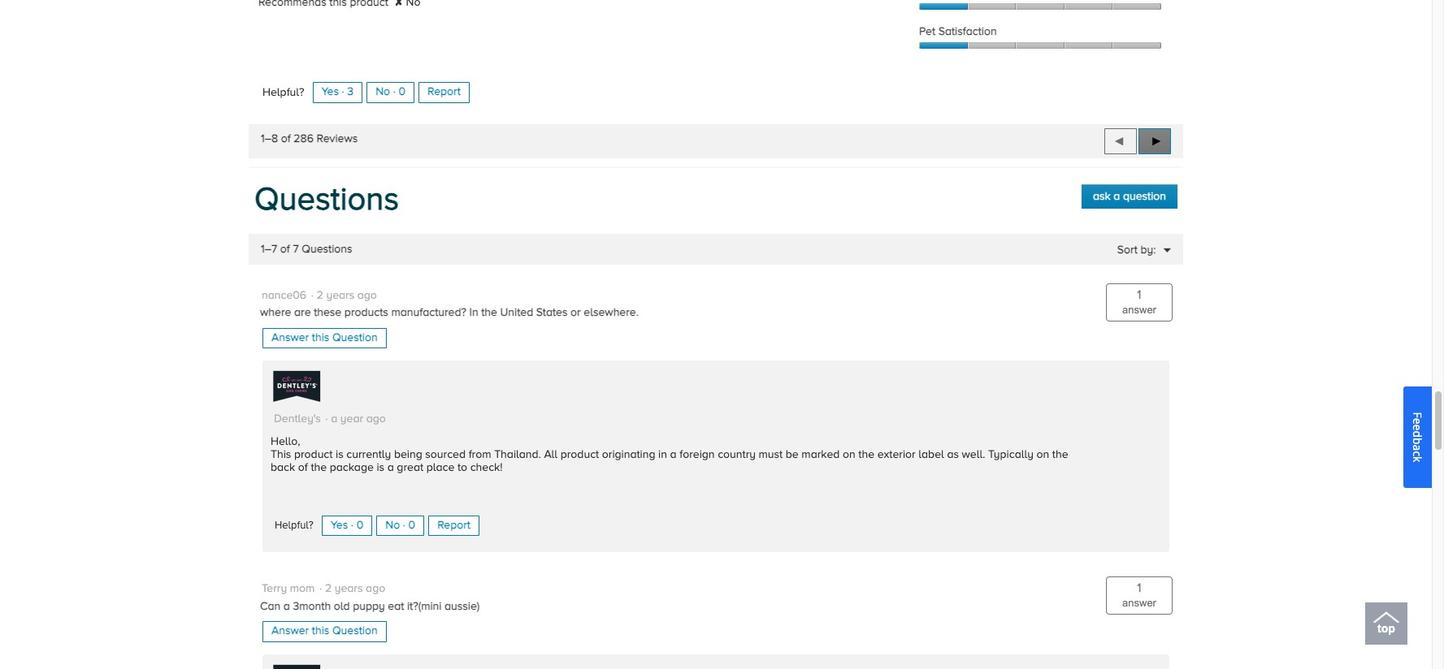 Task type: locate. For each thing, give the bounding box(es) containing it.
answer this question button for 3month
[[263, 622, 387, 643]]

product
[[294, 448, 333, 463], [561, 448, 599, 463]]

on
[[843, 448, 856, 463], [1037, 448, 1050, 463]]

answer this question down 3month
[[272, 625, 378, 639]]

the
[[481, 306, 498, 321], [859, 448, 875, 463], [1053, 448, 1069, 463], [311, 461, 327, 476]]

the right in at the top left
[[481, 306, 498, 321]]

1 vertical spatial answer this question button
[[263, 622, 387, 643]]

2 1 answer from the top
[[1123, 582, 1157, 610]]

· inside nance06 · 2 years ago where are these products manufactured?  in  the united states or elsewhere.
[[311, 289, 314, 303]]

0 vertical spatial years
[[326, 289, 355, 303]]

1 answer from the top
[[272, 331, 309, 345]]

e down f at the bottom of page
[[1411, 425, 1426, 431]]

no right 3
[[376, 85, 390, 99]]

1 answer for where are these products manufactured?  in  the united states or elsewhere.
[[1123, 288, 1157, 316]]

f e e d b a c k
[[1411, 412, 1426, 463]]

be
[[786, 448, 799, 463]]

answer for where are these products manufactured?  in  the united states or elsewhere.
[[1123, 304, 1157, 316]]

0 vertical spatial of
[[281, 132, 291, 147]]

report
[[428, 85, 461, 99], [438, 519, 471, 533]]

content helpfulness group up reviews
[[263, 82, 470, 103]]

helpful? for yes · 3
[[263, 85, 304, 100]]

questions up 1–7 of 7 questions alert
[[254, 180, 399, 220]]

1 1 answer from the top
[[1123, 288, 1157, 316]]

years
[[326, 289, 355, 303], [335, 582, 363, 597]]

of
[[281, 132, 291, 147], [280, 242, 290, 257], [298, 461, 308, 476]]

1 horizontal spatial 2
[[325, 582, 332, 597]]

this down these
[[312, 331, 330, 345]]

answer
[[272, 331, 309, 345], [272, 625, 309, 639]]

answer for can
[[272, 625, 309, 639]]

1 vertical spatial ago
[[366, 412, 386, 427]]

1 dentley's image from the top
[[272, 371, 322, 404]]

0 vertical spatial no · 0
[[376, 85, 406, 99]]

0 right 3
[[399, 85, 406, 99]]

dentley's image down 3month
[[272, 665, 322, 670]]

0 down the package
[[357, 519, 364, 533]]

being
[[394, 448, 423, 463]]

of right 1–8
[[281, 132, 291, 147]]

f
[[1411, 412, 1426, 418]]

1 vertical spatial question
[[332, 625, 378, 639]]

0 vertical spatial answer this question button
[[263, 328, 387, 349]]

1 horizontal spatial product
[[561, 448, 599, 463]]

0 horizontal spatial on
[[843, 448, 856, 463]]

0 vertical spatial no
[[376, 85, 390, 99]]

0 vertical spatial 1 answer
[[1123, 288, 1157, 316]]

2 up these
[[317, 289, 323, 303]]

years inside nance06 · 2 years ago where are these products manufactured?  in  the united states or elsewhere.
[[326, 289, 355, 303]]

a right 'can'
[[284, 600, 290, 615]]

a left great
[[388, 461, 394, 476]]

helpful? up 1–8
[[263, 85, 304, 100]]

by:
[[1141, 243, 1156, 257]]

1 for terry mom · 2 years ago can a 3month old puppy eat it?(mini aussie)
[[1138, 582, 1142, 597]]

terry mom · 2 years ago can a 3month old puppy eat it?(mini aussie)
[[260, 582, 480, 615]]

►
[[1151, 135, 1163, 148]]

product right all
[[561, 448, 599, 463]]

1 vertical spatial no · 0
[[386, 519, 416, 533]]

2 question from the top
[[332, 625, 378, 639]]

on right marked
[[843, 448, 856, 463]]

0 down great
[[409, 519, 416, 533]]

this
[[312, 331, 330, 345], [312, 625, 330, 639]]

1 vertical spatial 1 answer
[[1123, 582, 1157, 610]]

2 on from the left
[[1037, 448, 1050, 463]]

0 for 3
[[399, 85, 406, 99]]

1 vertical spatial dentley's image
[[272, 665, 322, 670]]

report button
[[419, 82, 470, 103], [429, 516, 480, 537]]

a right "ask"
[[1114, 189, 1121, 204]]

0 vertical spatial question
[[332, 331, 378, 345]]

answer down 'can'
[[272, 625, 309, 639]]

answer down are in the top of the page
[[272, 331, 309, 345]]

0 vertical spatial answer
[[272, 331, 309, 345]]

1 answer for can a 3month old puppy eat it?(mini aussie)
[[1123, 582, 1157, 610]]

states
[[536, 306, 568, 321]]

product right this
[[294, 448, 333, 463]]

1 horizontal spatial on
[[1037, 448, 1050, 463]]

2 vertical spatial ago
[[366, 582, 385, 597]]

no · 0 for 0
[[386, 519, 416, 533]]

dentley's image up the dentley's button
[[272, 371, 322, 404]]

on right typically
[[1037, 448, 1050, 463]]

1 e from the top
[[1411, 418, 1426, 425]]

yes for yes · 3
[[322, 85, 339, 99]]

1 on from the left
[[843, 448, 856, 463]]

▼
[[1164, 247, 1171, 254]]

2 1 from the top
[[1138, 582, 1142, 597]]

1 vertical spatial 1
[[1138, 582, 1142, 597]]

ago for years
[[358, 289, 377, 303]]

0
[[399, 85, 406, 99], [357, 519, 364, 533], [409, 519, 416, 533]]

1 vertical spatial answer
[[272, 625, 309, 639]]

ago right year
[[366, 412, 386, 427]]

content helpfulness group down the package
[[275, 516, 480, 537]]

a up k in the right of the page
[[1411, 445, 1426, 451]]

e up d
[[1411, 418, 1426, 425]]

0 horizontal spatial product
[[294, 448, 333, 463]]

old
[[334, 600, 350, 615]]

question down old
[[332, 625, 378, 639]]

1 vertical spatial this
[[312, 625, 330, 639]]

1 this from the top
[[312, 331, 330, 345]]

satisfaction
[[939, 25, 997, 39]]

1 vertical spatial years
[[335, 582, 363, 597]]

ago inside nance06 · 2 years ago where are these products manufactured?  in  the united states or elsewhere.
[[358, 289, 377, 303]]

answer this question button
[[263, 328, 387, 349], [263, 622, 387, 643]]

ago
[[358, 289, 377, 303], [366, 412, 386, 427], [366, 582, 385, 597]]

puppy
[[353, 600, 385, 615]]

1 answer this question from the top
[[272, 331, 378, 345]]

dentley's · a year ago
[[274, 412, 392, 427]]

ago up puppy
[[366, 582, 385, 597]]

1 vertical spatial report
[[438, 519, 471, 533]]

1 vertical spatial questions
[[302, 242, 352, 257]]

no
[[376, 85, 390, 99], [386, 519, 400, 533]]

3
[[347, 85, 354, 99]]

1 for nance06 · 2 years ago where are these products manufactured?  in  the united states or elsewhere.
[[1138, 288, 1142, 303]]

answer this question button down these
[[263, 328, 387, 349]]

no · 0 right yes · 0
[[386, 519, 416, 533]]

it?(mini
[[407, 600, 442, 615]]

helpful?
[[263, 85, 304, 100], [275, 519, 314, 532]]

well.
[[962, 448, 986, 463]]

mom
[[290, 582, 315, 597]]

sourced
[[425, 448, 466, 463]]

dentley's
[[274, 412, 321, 427]]

aussie)
[[445, 600, 480, 615]]

1 vertical spatial helpful?
[[275, 519, 314, 532]]

originating
[[602, 448, 656, 463]]

of left 7
[[280, 242, 290, 257]]

answer this question down these
[[272, 331, 378, 345]]

· right nance06
[[311, 289, 314, 303]]

of inside hello, this product is currently being sourced from thailand. all product originating in a foreign country must be marked on the exterior label as well. typically on the back of the package is a great place to check!
[[298, 461, 308, 476]]

a inside button
[[1411, 445, 1426, 451]]

0 vertical spatial dentley's image
[[272, 371, 322, 404]]

answer
[[1123, 304, 1157, 316], [1123, 598, 1157, 610]]

years inside terry mom · 2 years ago can a 3month old puppy eat it?(mini aussie)
[[335, 582, 363, 597]]

in
[[470, 306, 479, 321]]

of right back
[[298, 461, 308, 476]]

1 answer this question button from the top
[[263, 328, 387, 349]]

questions
[[254, 180, 399, 220], [302, 242, 352, 257]]

3month
[[293, 600, 331, 615]]

2 answer from the top
[[272, 625, 309, 639]]

1–7 of 7 questions alert
[[261, 242, 358, 257]]

0 vertical spatial report button
[[419, 82, 470, 103]]

thailand.
[[494, 448, 541, 463]]

no · 0
[[376, 85, 406, 99], [386, 519, 416, 533]]

e
[[1411, 418, 1426, 425], [1411, 425, 1426, 431]]

2 up 3month
[[325, 582, 332, 597]]

1–8 of 286 reviews
[[261, 132, 364, 147]]

2 inside terry mom · 2 years ago can a 3month old puppy eat it?(mini aussie)
[[325, 582, 332, 597]]

0 vertical spatial answer this question
[[272, 331, 378, 345]]

content helpfulness group
[[263, 82, 470, 103], [275, 516, 480, 537]]

yes left 3
[[322, 85, 339, 99]]

1 1 from the top
[[1138, 288, 1142, 303]]

is right the package
[[377, 461, 385, 476]]

1 vertical spatial answer
[[1123, 598, 1157, 610]]

dentley's image
[[272, 371, 322, 404], [272, 665, 322, 670]]

0 vertical spatial this
[[312, 331, 330, 345]]

0 vertical spatial yes
[[322, 85, 339, 99]]

0 vertical spatial answer
[[1123, 304, 1157, 316]]

0 vertical spatial 1
[[1138, 288, 1142, 303]]

1 answer from the top
[[1123, 304, 1157, 316]]

1 vertical spatial no
[[386, 519, 400, 533]]

2 this from the top
[[312, 625, 330, 639]]

0 vertical spatial 2
[[317, 289, 323, 303]]

· right mom
[[320, 582, 322, 597]]

marked
[[802, 448, 840, 463]]

years up these
[[326, 289, 355, 303]]

answer this question button down 3month
[[263, 622, 387, 643]]

ago up products
[[358, 289, 377, 303]]

helpful? left yes · 0
[[275, 519, 314, 532]]

this down 3month
[[312, 625, 330, 639]]

can
[[260, 600, 281, 615]]

a left year
[[331, 412, 338, 427]]

2 horizontal spatial 0
[[409, 519, 416, 533]]

0 vertical spatial helpful?
[[263, 85, 304, 100]]

· inside terry mom · 2 years ago can a 3month old puppy eat it?(mini aussie)
[[320, 582, 322, 597]]

ago inside terry mom · 2 years ago can a 3month old puppy eat it?(mini aussie)
[[366, 582, 385, 597]]

1 horizontal spatial 0
[[399, 85, 406, 99]]

question for 3month
[[332, 625, 378, 639]]

pet satisfaction
[[920, 25, 997, 39]]

1 vertical spatial 2
[[325, 582, 332, 597]]

1 vertical spatial answer this question
[[272, 625, 378, 639]]

no · 0 right 3
[[376, 85, 406, 99]]

this for 3month
[[312, 625, 330, 639]]

the right typically
[[1053, 448, 1069, 463]]

years up old
[[335, 582, 363, 597]]

no right yes · 0
[[386, 519, 400, 533]]

0 vertical spatial report
[[428, 85, 461, 99]]

2 dentley's image from the top
[[272, 665, 322, 670]]

2 answer this question from the top
[[272, 625, 378, 639]]

question
[[332, 331, 378, 345], [332, 625, 378, 639]]

yes down the package
[[331, 519, 348, 533]]

2 vertical spatial of
[[298, 461, 308, 476]]

0 vertical spatial ago
[[358, 289, 377, 303]]

1 vertical spatial yes
[[331, 519, 348, 533]]

1 answer
[[1123, 288, 1157, 316], [1123, 582, 1157, 610]]

eat
[[388, 600, 404, 615]]

is
[[336, 448, 344, 463], [377, 461, 385, 476]]

questions right 7
[[302, 242, 352, 257]]

1 question from the top
[[332, 331, 378, 345]]

top
[[1378, 623, 1396, 636]]

1–8
[[261, 132, 278, 147]]

a
[[1114, 189, 1121, 204], [331, 412, 338, 427], [1411, 445, 1426, 451], [670, 448, 677, 463], [388, 461, 394, 476], [284, 600, 290, 615]]

is left currently
[[336, 448, 344, 463]]

0 horizontal spatial 2
[[317, 289, 323, 303]]

2 answer from the top
[[1123, 598, 1157, 610]]

2 answer this question button from the top
[[263, 622, 387, 643]]

2
[[317, 289, 323, 303], [325, 582, 332, 597]]

question down products
[[332, 331, 378, 345]]

1 vertical spatial of
[[280, 242, 290, 257]]



Task type: describe. For each thing, give the bounding box(es) containing it.
check!
[[470, 461, 503, 476]]

question for products
[[332, 331, 378, 345]]

nance06 · 2 years ago where are these products manufactured?  in  the united states or elsewhere.
[[260, 289, 639, 321]]

where
[[260, 306, 291, 321]]

answer this question button for products
[[263, 328, 387, 349]]

terry mom button
[[262, 582, 315, 597]]

from
[[469, 448, 491, 463]]

nance06 button
[[262, 289, 307, 303]]

answer this question for products
[[272, 331, 378, 345]]

foreign
[[680, 448, 715, 463]]

question
[[1123, 189, 1167, 204]]

this
[[271, 448, 291, 463]]

c
[[1411, 451, 1426, 457]]

manufactured?
[[391, 306, 467, 321]]

to
[[458, 461, 467, 476]]

0 for 0
[[409, 519, 416, 533]]

currently
[[347, 448, 391, 463]]

ask a question button
[[1082, 184, 1178, 209]]

ago for year
[[366, 412, 386, 427]]

must
[[759, 448, 783, 463]]

package
[[330, 461, 374, 476]]

0 vertical spatial questions
[[254, 180, 399, 220]]

yes · 3
[[322, 85, 354, 99]]

· right 3
[[393, 85, 396, 99]]

1–7 of 7 questions
[[261, 242, 358, 257]]

◄
[[1114, 135, 1125, 148]]

the left the package
[[311, 461, 327, 476]]

286
[[294, 132, 314, 147]]

0 vertical spatial content helpfulness group
[[263, 82, 470, 103]]

d
[[1411, 431, 1426, 438]]

nance06
[[262, 289, 307, 303]]

products
[[345, 306, 388, 321]]

in
[[659, 448, 667, 463]]

0 horizontal spatial 0
[[357, 519, 364, 533]]

◄ button
[[1105, 128, 1137, 154]]

yes for yes · 0
[[331, 519, 348, 533]]

exterior
[[878, 448, 916, 463]]

· right yes · 0
[[403, 519, 406, 533]]

► button
[[1139, 128, 1171, 154]]

· down the package
[[351, 519, 354, 533]]

1 vertical spatial report button
[[429, 516, 480, 537]]

1 vertical spatial content helpfulness group
[[275, 516, 480, 537]]

f e e d b a c k button
[[1404, 387, 1432, 488]]

answer for are
[[272, 331, 309, 345]]

7
[[293, 242, 299, 257]]

the inside nance06 · 2 years ago where are these products manufactured?  in  the united states or elsewhere.
[[481, 306, 498, 321]]

of for 1–7
[[280, 242, 290, 257]]

helpful? for yes · 0
[[275, 519, 314, 532]]

1 horizontal spatial is
[[377, 461, 385, 476]]

a inside button
[[1114, 189, 1121, 204]]

year
[[340, 412, 363, 427]]

2 inside nance06 · 2 years ago where are these products manufactured?  in  the united states or elsewhere.
[[317, 289, 323, 303]]

· left year
[[325, 412, 328, 427]]

hello,
[[271, 435, 300, 450]]

label
[[919, 448, 945, 463]]

k
[[1411, 457, 1426, 463]]

1–7
[[261, 242, 277, 257]]

elsewhere.
[[584, 306, 639, 321]]

terry
[[262, 582, 287, 597]]

ask
[[1093, 189, 1111, 204]]

2 product from the left
[[561, 448, 599, 463]]

1 product from the left
[[294, 448, 333, 463]]

back
[[271, 461, 295, 476]]

place
[[427, 461, 455, 476]]

this for products
[[312, 331, 330, 345]]

sort
[[1118, 243, 1138, 257]]

0 horizontal spatial is
[[336, 448, 344, 463]]

answer this question for 3month
[[272, 625, 378, 639]]

back to top image
[[1374, 606, 1400, 632]]

a inside terry mom · 2 years ago can a 3month old puppy eat it?(mini aussie)
[[284, 600, 290, 615]]

all
[[544, 448, 558, 463]]

no · 0 for 3
[[376, 85, 406, 99]]

yes · 0
[[331, 519, 364, 533]]

great
[[397, 461, 424, 476]]

sort by: ▼
[[1118, 243, 1171, 257]]

2 e from the top
[[1411, 425, 1426, 431]]

or
[[571, 306, 581, 321]]

1–8 of 286 reviews alert
[[261, 132, 364, 147]]

hello, this product is currently being sourced from thailand. all product originating in a foreign country must be marked on the exterior label as well. typically on the back of the package is a great place to check!
[[271, 435, 1069, 476]]

these
[[314, 306, 342, 321]]

· left 3
[[342, 85, 344, 99]]

the left exterior
[[859, 448, 875, 463]]

as
[[947, 448, 959, 463]]

reviews
[[317, 132, 358, 147]]

of for 1–8
[[281, 132, 291, 147]]

typically
[[989, 448, 1034, 463]]

united
[[500, 306, 534, 321]]

ask a question
[[1093, 189, 1167, 204]]

no for yes · 0
[[386, 519, 400, 533]]

dentley's button
[[274, 412, 321, 427]]

pet
[[920, 25, 936, 39]]

country
[[718, 448, 756, 463]]

are
[[294, 306, 311, 321]]

answer for can a 3month old puppy eat it?(mini aussie)
[[1123, 598, 1157, 610]]

b
[[1411, 438, 1426, 445]]

no for yes · 3
[[376, 85, 390, 99]]

a right "in"
[[670, 448, 677, 463]]



Task type: vqa. For each thing, say whether or not it's contained in the screenshot.
1 ANSWER for Can a 3month old puppy eat it?(mini aussie)
yes



